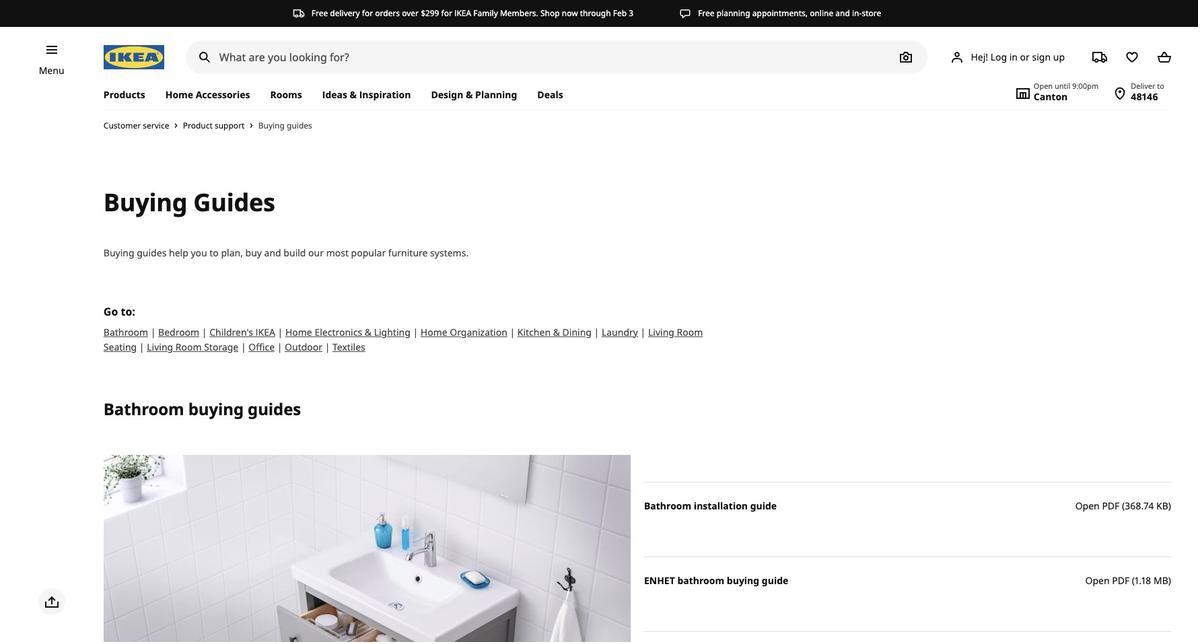 Task type: describe. For each thing, give the bounding box(es) containing it.
buying guides help you to plan, buy and build our most popular furniture systems.
[[104, 246, 469, 259]]

kitchen & dining link
[[517, 326, 592, 339]]

help
[[169, 246, 188, 259]]

deals
[[537, 88, 563, 101]]

deliver to 48146
[[1131, 81, 1164, 103]]

living room seating link
[[104, 326, 703, 353]]

to:
[[121, 304, 135, 319]]

free delivery for orders over $299 for ikea family members. shop now through feb 3 link
[[293, 7, 633, 20]]

| right lighting
[[413, 326, 418, 339]]

mb
[[1154, 574, 1168, 587]]

1 vertical spatial to
[[210, 246, 219, 259]]

buy
[[245, 246, 262, 259]]

a white bathroom with a gray sink cabinet with the drawers open, displaying bathroom supplies image
[[104, 455, 631, 642]]

bathroom for bathroom buying guides
[[104, 398, 184, 420]]

office link
[[249, 341, 275, 353]]

feb
[[613, 7, 627, 19]]

buying for buying guides
[[104, 186, 187, 219]]

free for free delivery for orders over $299 for ikea family members. shop now through feb 3
[[311, 7, 328, 19]]

| right the seating
[[139, 341, 144, 353]]

design & planning
[[431, 88, 517, 101]]

home accessories link
[[155, 81, 260, 109]]

living inside living room seating
[[648, 326, 674, 339]]

planning
[[475, 88, 517, 101]]

family
[[473, 7, 498, 19]]

bedroom link
[[158, 326, 199, 339]]

Search by product text field
[[186, 40, 928, 74]]

product support link
[[183, 120, 245, 131]]

enhet
[[644, 574, 675, 587]]

free for free planning appointments, online and in-store
[[698, 7, 715, 19]]

bedroom
[[158, 326, 199, 339]]

office
[[249, 341, 275, 353]]

rooms link
[[260, 81, 312, 109]]

menu button
[[39, 63, 64, 78]]

until
[[1055, 81, 1070, 91]]

( for 368.74 kb
[[1122, 499, 1125, 512]]

| right "laundry"
[[640, 326, 646, 339]]

laundry link
[[602, 326, 638, 339]]

0 vertical spatial and
[[836, 7, 850, 19]]

| down electronics
[[325, 341, 330, 353]]

systems.
[[430, 246, 469, 259]]

organization
[[450, 326, 507, 339]]

orders
[[375, 7, 400, 19]]

| right dining
[[594, 326, 599, 339]]

3
[[629, 7, 633, 19]]

sign
[[1032, 50, 1051, 63]]

through
[[580, 7, 611, 19]]

free delivery for orders over $299 for ikea family members. shop now through feb 3
[[311, 7, 633, 19]]

children's
[[209, 326, 253, 339]]

go to:
[[104, 304, 135, 319]]

guides for buying guides help you to plan, buy and build our most popular furniture systems.
[[137, 246, 166, 259]]

0 horizontal spatial room
[[176, 341, 202, 353]]

open for open pdf ( 1.18 mb )
[[1085, 574, 1110, 587]]

product
[[183, 120, 213, 131]]

open until 9:00pm canton
[[1034, 81, 1099, 103]]

electronics
[[315, 326, 362, 339]]

free planning appointments, online and in-store link
[[679, 7, 881, 20]]

accessories
[[196, 88, 250, 101]]

9:00pm
[[1072, 81, 1099, 91]]

online
[[810, 7, 833, 19]]

home electronics & lighting link
[[285, 326, 410, 339]]

rooms
[[270, 88, 302, 101]]

| left kitchen
[[510, 326, 515, 339]]

| right office link
[[277, 341, 282, 353]]

bathroom for bathroom installation guide
[[644, 499, 691, 512]]

buying for buying guides
[[258, 120, 285, 131]]

support
[[215, 120, 245, 131]]

buying guides
[[258, 120, 312, 131]]

customer service
[[104, 120, 169, 131]]

$299
[[421, 7, 439, 19]]

| down children's ikea link
[[241, 341, 246, 353]]

2 horizontal spatial home
[[421, 326, 447, 339]]

now
[[562, 7, 578, 19]]

0 horizontal spatial ikea
[[255, 326, 275, 339]]

bathroom for bathroom | bedroom | children's ikea | home electronics & lighting | home organization | kitchen & dining | laundry |
[[104, 326, 148, 339]]

living room storage link
[[147, 341, 238, 353]]

0 vertical spatial buying
[[188, 398, 244, 420]]

product support
[[183, 120, 245, 131]]

& right design
[[466, 88, 473, 101]]

lighting
[[374, 326, 410, 339]]

deals link
[[527, 81, 573, 109]]

textiles
[[333, 341, 365, 353]]

open pdf ( 1.18 mb )
[[1085, 574, 1171, 587]]

48146
[[1131, 90, 1158, 103]]

| left bedroom
[[151, 326, 156, 339]]

bathroom installation guide
[[644, 499, 777, 512]]

& right ideas
[[350, 88, 357, 101]]

customer service link
[[104, 120, 169, 131]]

home accessories
[[165, 88, 250, 101]]

dining
[[562, 326, 592, 339]]

buying guides
[[104, 186, 275, 219]]

up
[[1053, 50, 1065, 63]]

in
[[1009, 50, 1018, 63]]

bathroom link
[[104, 326, 148, 339]]

) for 1.18 mb
[[1168, 574, 1171, 587]]

children's ikea link
[[209, 326, 275, 339]]

most
[[326, 246, 349, 259]]

| up | living room storage | office | outdoor | textiles
[[278, 326, 283, 339]]

open for open until 9:00pm canton
[[1034, 81, 1053, 91]]



Task type: locate. For each thing, give the bounding box(es) containing it.
and right buy
[[264, 246, 281, 259]]

build
[[284, 246, 306, 259]]

0 horizontal spatial for
[[362, 7, 373, 19]]

0 vertical spatial room
[[677, 326, 703, 339]]

over
[[402, 7, 419, 19]]

home up 'outdoor'
[[285, 326, 312, 339]]

products
[[104, 88, 145, 101]]

2 vertical spatial open
[[1085, 574, 1110, 587]]

0 vertical spatial to
[[1157, 81, 1164, 91]]

buying up go to:
[[104, 246, 134, 259]]

in-
[[852, 7, 862, 19]]

free
[[311, 7, 328, 19], [698, 7, 715, 19]]

buying up the help
[[104, 186, 187, 219]]

ideas & inspiration
[[322, 88, 411, 101]]

free planning appointments, online and in-store
[[698, 7, 881, 19]]

menu
[[39, 64, 64, 77]]

to right deliver
[[1157, 81, 1164, 91]]

bathroom up the seating
[[104, 326, 148, 339]]

1 horizontal spatial to
[[1157, 81, 1164, 91]]

our
[[308, 246, 324, 259]]

ikea logotype, go to start page image
[[104, 45, 164, 69]]

( left kb
[[1122, 499, 1125, 512]]

guides
[[193, 186, 275, 219]]

open left until
[[1034, 81, 1053, 91]]

pdf for 1.18
[[1112, 574, 1130, 587]]

outdoor
[[285, 341, 322, 353]]

1 horizontal spatial and
[[836, 7, 850, 19]]

0 vertical spatial buying
[[258, 120, 285, 131]]

hej! log in or sign up
[[971, 50, 1065, 63]]

home organization link
[[421, 326, 507, 339]]

1 vertical spatial living
[[147, 341, 173, 353]]

pdf
[[1102, 499, 1120, 512], [1112, 574, 1130, 587]]

ikea
[[454, 7, 471, 19], [255, 326, 275, 339]]

0 vertical spatial open
[[1034, 81, 1053, 91]]

guides down rooms link
[[287, 120, 312, 131]]

to inside deliver to 48146
[[1157, 81, 1164, 91]]

for right '$299' in the top of the page
[[441, 7, 452, 19]]

1 vertical spatial pdf
[[1112, 574, 1130, 587]]

( left the mb
[[1132, 574, 1135, 587]]

ikea left family
[[454, 7, 471, 19]]

room inside living room seating
[[677, 326, 703, 339]]

guides left the help
[[137, 246, 166, 259]]

buying down rooms link
[[258, 120, 285, 131]]

1 vertical spatial ikea
[[255, 326, 275, 339]]

store
[[862, 7, 881, 19]]

installation
[[694, 499, 748, 512]]

0 horizontal spatial home
[[165, 88, 193, 101]]

2 free from the left
[[698, 7, 715, 19]]

textiles link
[[333, 341, 365, 353]]

1 vertical spatial open
[[1075, 499, 1100, 512]]

1 vertical spatial buying
[[104, 186, 187, 219]]

guides
[[287, 120, 312, 131], [137, 246, 166, 259], [248, 398, 301, 420]]

0 horizontal spatial and
[[264, 246, 281, 259]]

0 vertical spatial bathroom
[[104, 326, 148, 339]]

0 horizontal spatial living
[[147, 341, 173, 353]]

canton
[[1034, 90, 1068, 103]]

1 vertical spatial and
[[264, 246, 281, 259]]

popular
[[351, 246, 386, 259]]

0 horizontal spatial free
[[311, 7, 328, 19]]

) for 368.74 kb
[[1168, 499, 1171, 512]]

living right "laundry"
[[648, 326, 674, 339]]

room
[[677, 326, 703, 339], [176, 341, 202, 353]]

service
[[143, 120, 169, 131]]

and left in-
[[836, 7, 850, 19]]

1 horizontal spatial living
[[648, 326, 674, 339]]

guide
[[750, 499, 777, 512], [762, 574, 788, 587]]

ikea up office link
[[255, 326, 275, 339]]

for left orders
[[362, 7, 373, 19]]

guides down office link
[[248, 398, 301, 420]]

free left the planning on the right of page
[[698, 7, 715, 19]]

plan,
[[221, 246, 243, 259]]

1 horizontal spatial buying
[[727, 574, 759, 587]]

to right you
[[210, 246, 219, 259]]

1.18
[[1135, 574, 1151, 587]]

buying
[[258, 120, 285, 131], [104, 186, 187, 219], [104, 246, 134, 259]]

bathroom | bedroom | children's ikea | home electronics & lighting | home organization | kitchen & dining | laundry |
[[104, 326, 648, 339]]

1 vertical spatial bathroom
[[104, 398, 184, 420]]

kitchen
[[517, 326, 551, 339]]

appointments,
[[752, 7, 808, 19]]

design & planning link
[[421, 81, 527, 109]]

1 vertical spatial buying
[[727, 574, 759, 587]]

1 vertical spatial (
[[1132, 574, 1135, 587]]

you
[[191, 246, 207, 259]]

design
[[431, 88, 463, 101]]

0 vertical spatial ikea
[[454, 7, 471, 19]]

0 vertical spatial guides
[[287, 120, 312, 131]]

) right 1.18
[[1168, 574, 1171, 587]]

open left 368.74
[[1075, 499, 1100, 512]]

1 horizontal spatial for
[[441, 7, 452, 19]]

2 vertical spatial guides
[[248, 398, 301, 420]]

and
[[836, 7, 850, 19], [264, 246, 281, 259]]

furniture
[[388, 246, 428, 259]]

buying for buying guides help you to plan, buy and build our most popular furniture systems.
[[104, 246, 134, 259]]

open left 1.18
[[1085, 574, 1110, 587]]

( for 1.18 mb
[[1132, 574, 1135, 587]]

0 vertical spatial pdf
[[1102, 499, 1120, 512]]

log
[[991, 50, 1007, 63]]

bathroom
[[677, 574, 724, 587]]

) right 368.74
[[1168, 499, 1171, 512]]

1 vertical spatial guides
[[137, 246, 166, 259]]

buying down storage in the bottom left of the page
[[188, 398, 244, 420]]

0 vertical spatial guide
[[750, 499, 777, 512]]

None search field
[[186, 40, 928, 74]]

0 horizontal spatial to
[[210, 246, 219, 259]]

1 horizontal spatial room
[[677, 326, 703, 339]]

2 vertical spatial bathroom
[[644, 499, 691, 512]]

hej! log in or sign up link
[[933, 44, 1081, 71]]

free left delivery at the left top of page
[[311, 7, 328, 19]]

1 horizontal spatial (
[[1132, 574, 1135, 587]]

bathroom
[[104, 326, 148, 339], [104, 398, 184, 420], [644, 499, 691, 512]]

go
[[104, 304, 118, 319]]

1 ) from the top
[[1168, 499, 1171, 512]]

2 vertical spatial buying
[[104, 246, 134, 259]]

planning
[[717, 7, 750, 19]]

1 vertical spatial guide
[[762, 574, 788, 587]]

bathroom left installation
[[644, 499, 691, 512]]

|
[[151, 326, 156, 339], [202, 326, 207, 339], [278, 326, 283, 339], [413, 326, 418, 339], [510, 326, 515, 339], [594, 326, 599, 339], [640, 326, 646, 339], [139, 341, 144, 353], [241, 341, 246, 353], [277, 341, 282, 353], [325, 341, 330, 353]]

or
[[1020, 50, 1030, 63]]

inspiration
[[359, 88, 411, 101]]

pdf left 1.18
[[1112, 574, 1130, 587]]

1 horizontal spatial free
[[698, 7, 715, 19]]

for
[[362, 7, 373, 19], [441, 7, 452, 19]]

to
[[1157, 81, 1164, 91], [210, 246, 219, 259]]

| up living room storage link
[[202, 326, 207, 339]]

customer
[[104, 120, 141, 131]]

guides for buying guides
[[287, 120, 312, 131]]

& left lighting
[[365, 326, 372, 339]]

0 vertical spatial living
[[648, 326, 674, 339]]

kb
[[1156, 499, 1168, 512]]

open for open pdf ( 368.74 kb )
[[1075, 499, 1100, 512]]

enhet bathroom buying guide
[[644, 574, 788, 587]]

storage
[[204, 341, 238, 353]]

pdf for 368.74
[[1102, 499, 1120, 512]]

living down bedroom
[[147, 341, 173, 353]]

& left dining
[[553, 326, 560, 339]]

1 vertical spatial )
[[1168, 574, 1171, 587]]

hej!
[[971, 50, 988, 63]]

bathroom down the seating
[[104, 398, 184, 420]]

open inside open until 9:00pm canton
[[1034, 81, 1053, 91]]

1 horizontal spatial home
[[285, 326, 312, 339]]

buying right bathroom
[[727, 574, 759, 587]]

| living room storage | office | outdoor | textiles
[[137, 341, 365, 353]]

open pdf ( 368.74 kb )
[[1075, 499, 1171, 512]]

0 vertical spatial (
[[1122, 499, 1125, 512]]

0 horizontal spatial (
[[1122, 499, 1125, 512]]

1 free from the left
[[311, 7, 328, 19]]

1 for from the left
[[362, 7, 373, 19]]

ideas & inspiration link
[[312, 81, 421, 109]]

home up product
[[165, 88, 193, 101]]

laundry
[[602, 326, 638, 339]]

home right lighting
[[421, 326, 447, 339]]

1 vertical spatial room
[[176, 341, 202, 353]]

seating
[[104, 341, 137, 353]]

0 vertical spatial )
[[1168, 499, 1171, 512]]

0 horizontal spatial buying
[[188, 398, 244, 420]]

living
[[648, 326, 674, 339], [147, 341, 173, 353]]

2 ) from the top
[[1168, 574, 1171, 587]]

2 for from the left
[[441, 7, 452, 19]]

)
[[1168, 499, 1171, 512], [1168, 574, 1171, 587]]

1 horizontal spatial ikea
[[454, 7, 471, 19]]

ideas
[[322, 88, 347, 101]]

pdf left 368.74
[[1102, 499, 1120, 512]]



Task type: vqa. For each thing, say whether or not it's contained in the screenshot.
scrollbar
no



